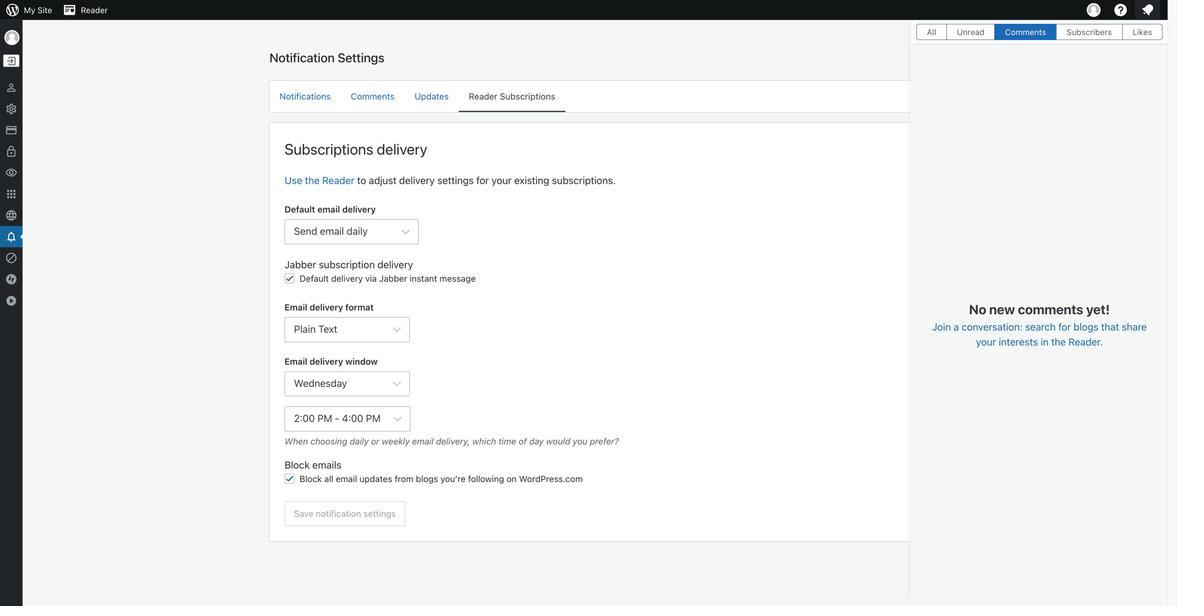 Task type: locate. For each thing, give the bounding box(es) containing it.
block down block emails
[[300, 474, 322, 485]]

for down the comments
[[1059, 321, 1071, 333]]

join a conversation: search for blogs that share your interests in the reader. link
[[932, 321, 1147, 348]]

block down when
[[285, 460, 310, 471]]

delivery down to
[[342, 204, 376, 215]]

default up 'email delivery format'
[[300, 274, 329, 284]]

0 vertical spatial for
[[476, 175, 489, 187]]

0 horizontal spatial jabber
[[285, 259, 316, 271]]

1 vertical spatial email
[[412, 437, 434, 447]]

new
[[989, 302, 1015, 318]]

1 vertical spatial block
[[300, 474, 322, 485]]

default for default email delivery
[[285, 204, 315, 215]]

subscriptions
[[500, 91, 555, 102], [285, 140, 373, 158]]

reader inside "link"
[[81, 5, 108, 15]]

reader
[[81, 5, 108, 15], [469, 91, 498, 102], [322, 175, 355, 187]]

save notification settings
[[294, 509, 396, 519]]

person image
[[5, 81, 18, 94]]

1 vertical spatial your
[[976, 336, 996, 348]]

for inside no new comments yet! join a conversation: search for blogs that share your interests in the reader.
[[1059, 321, 1071, 333]]

window
[[345, 357, 378, 367]]

1 horizontal spatial blogs
[[1074, 321, 1099, 333]]

site
[[38, 5, 52, 15]]

notifications image
[[5, 231, 18, 243]]

message
[[440, 274, 476, 284]]

default
[[285, 204, 315, 215], [300, 274, 329, 284]]

0 horizontal spatial settings
[[364, 509, 396, 519]]

your
[[492, 175, 512, 187], [976, 336, 996, 348]]

all
[[927, 27, 937, 37]]

1 horizontal spatial your
[[976, 336, 996, 348]]

blogs right from
[[416, 474, 438, 485]]

0 vertical spatial email
[[317, 204, 340, 215]]

2 email from the top
[[285, 357, 307, 367]]

0 vertical spatial your
[[492, 175, 512, 187]]

delivery left format
[[310, 302, 343, 313]]

via
[[365, 274, 377, 284]]

block emails
[[285, 460, 341, 471]]

block all email updates from blogs you're following on wordpress.com
[[300, 474, 583, 485]]

1 email from the top
[[285, 302, 307, 313]]

reader right site in the top left of the page
[[81, 5, 108, 15]]

1 vertical spatial email
[[285, 357, 307, 367]]

0 vertical spatial default
[[285, 204, 315, 215]]

0 vertical spatial comments
[[1005, 27, 1046, 37]]

for left existing
[[476, 175, 489, 187]]

credit_card image
[[5, 124, 18, 137]]

0 horizontal spatial blogs
[[416, 474, 438, 485]]

your left existing
[[492, 175, 512, 187]]

likes
[[1133, 27, 1152, 37]]

1 vertical spatial settings
[[364, 509, 396, 519]]

default for default delivery via jabber instant message
[[300, 274, 329, 284]]

delivery,
[[436, 437, 470, 447]]

email
[[317, 204, 340, 215], [412, 437, 434, 447], [336, 474, 357, 485]]

yet!
[[1086, 302, 1110, 318]]

blogs up reader.
[[1074, 321, 1099, 333]]

default inside jabber subscription delivery group
[[300, 274, 329, 284]]

None checkbox
[[285, 274, 295, 284], [285, 474, 295, 484], [285, 274, 295, 284], [285, 474, 295, 484]]

menu
[[270, 81, 922, 112]]

0 vertical spatial email
[[285, 302, 307, 313]]

conversation:
[[962, 321, 1023, 333]]

menu containing notifications
[[270, 81, 922, 112]]

reader link
[[57, 0, 113, 20]]

comments
[[1005, 27, 1046, 37], [351, 91, 395, 102]]

email down use the reader link
[[317, 204, 340, 215]]

weekly
[[382, 437, 410, 447]]

group
[[285, 355, 906, 449]]

blogs
[[1074, 321, 1099, 333], [416, 474, 438, 485]]

my site
[[24, 5, 52, 15]]

1 horizontal spatial settings
[[437, 175, 474, 187]]

which
[[472, 437, 496, 447]]

on
[[507, 474, 517, 485]]

comments right unread
[[1005, 27, 1046, 37]]

1 vertical spatial subscriptions
[[285, 140, 373, 158]]

existing
[[514, 175, 549, 187]]

wordpress.com
[[519, 474, 583, 485]]

0 vertical spatial blogs
[[1074, 321, 1099, 333]]

no
[[969, 302, 987, 318]]

reader for reader
[[81, 5, 108, 15]]

1 horizontal spatial subscriptions
[[500, 91, 555, 102]]

2 vertical spatial email
[[336, 474, 357, 485]]

email right all
[[336, 474, 357, 485]]

0 vertical spatial block
[[285, 460, 310, 471]]

delivery
[[377, 140, 427, 158], [399, 175, 435, 187], [342, 204, 376, 215], [378, 259, 413, 271], [331, 274, 363, 284], [310, 302, 343, 313], [310, 357, 343, 367]]

1 horizontal spatial for
[[1059, 321, 1071, 333]]

subscription
[[319, 259, 375, 271]]

email right weekly
[[412, 437, 434, 447]]

reader right updates
[[469, 91, 498, 102]]

to
[[357, 175, 366, 187]]

email delivery window
[[285, 357, 378, 367]]

1 horizontal spatial comments
[[1005, 27, 1046, 37]]

the
[[305, 175, 320, 187], [1051, 336, 1066, 348]]

0 horizontal spatial reader
[[81, 5, 108, 15]]

default down 'use'
[[285, 204, 315, 215]]

email inside group
[[336, 474, 357, 485]]

default email delivery
[[285, 204, 376, 215]]

in
[[1041, 336, 1049, 348]]

apps image
[[5, 188, 18, 201]]

jabber left subscription
[[285, 259, 316, 271]]

choosing
[[310, 437, 347, 447]]

block
[[285, 460, 310, 471], [300, 474, 322, 485]]

1 vertical spatial default
[[300, 274, 329, 284]]

1 vertical spatial blogs
[[416, 474, 438, 485]]

format
[[345, 302, 374, 313]]

use the reader to adjust delivery settings for your existing subscriptions.
[[285, 175, 616, 187]]

1 vertical spatial for
[[1059, 321, 1071, 333]]

1 vertical spatial comments
[[351, 91, 395, 102]]

notifications
[[280, 91, 331, 102]]

0 horizontal spatial comments
[[351, 91, 395, 102]]

0 horizontal spatial for
[[476, 175, 489, 187]]

no new comments yet! join a conversation: search for blogs that share your interests in the reader.
[[932, 302, 1147, 348]]

default inside group
[[285, 204, 315, 215]]

email delivery format
[[285, 302, 374, 313]]

settings
[[437, 175, 474, 187], [364, 509, 396, 519]]

blogs inside no new comments yet! join a conversation: search for blogs that share your interests in the reader.
[[1074, 321, 1099, 333]]

share
[[1122, 321, 1147, 333]]

when choosing daily or weekly email delivery, which time of day would you prefer?
[[285, 437, 619, 447]]

0 vertical spatial subscriptions
[[500, 91, 555, 102]]

0 vertical spatial the
[[305, 175, 320, 187]]

1 horizontal spatial jabber
[[379, 274, 407, 284]]

2 horizontal spatial reader
[[469, 91, 498, 102]]

email inside group
[[285, 302, 307, 313]]

2 vertical spatial reader
[[322, 175, 355, 187]]

manage your notifications image
[[1140, 3, 1155, 18]]

when
[[285, 437, 308, 447]]

notification settings
[[270, 50, 385, 65]]

0 vertical spatial reader
[[81, 5, 108, 15]]

save notification settings button
[[285, 502, 405, 527]]

your down conversation:
[[976, 336, 996, 348]]

subscriptions.
[[552, 175, 616, 187]]

reader subscriptions
[[469, 91, 555, 102]]

1 vertical spatial reader
[[469, 91, 498, 102]]

jabber right via
[[379, 274, 407, 284]]

noah lott image
[[4, 30, 19, 45]]

email for email delivery format
[[285, 302, 307, 313]]

delivery up default delivery via jabber instant message
[[378, 259, 413, 271]]

0 horizontal spatial the
[[305, 175, 320, 187]]

default email delivery group
[[285, 203, 906, 245]]

lock image
[[5, 145, 18, 158]]

updates link
[[405, 81, 459, 111]]

the right 'use'
[[305, 175, 320, 187]]

the right in
[[1051, 336, 1066, 348]]

email
[[285, 302, 307, 313], [285, 357, 307, 367]]

comments up subscriptions delivery
[[351, 91, 395, 102]]

comments link
[[341, 81, 405, 111]]

block for block emails
[[285, 460, 310, 471]]

jabber
[[285, 259, 316, 271], [379, 274, 407, 284]]

1 vertical spatial the
[[1051, 336, 1066, 348]]

1 horizontal spatial the
[[1051, 336, 1066, 348]]

would
[[546, 437, 570, 447]]

of
[[519, 437, 527, 447]]

block image
[[5, 252, 18, 265]]

settings image
[[5, 103, 18, 115]]

use the reader link
[[285, 175, 355, 187]]

0 horizontal spatial your
[[492, 175, 512, 187]]

blogs inside block emails group
[[416, 474, 438, 485]]

you're
[[441, 474, 466, 485]]

reader subscriptions link
[[459, 81, 565, 111]]

comments inside menu
[[351, 91, 395, 102]]

the inside subscriptions delivery main content
[[305, 175, 320, 187]]

for
[[476, 175, 489, 187], [1059, 321, 1071, 333]]

reader left to
[[322, 175, 355, 187]]

delivery down subscription
[[331, 274, 363, 284]]



Task type: vqa. For each thing, say whether or not it's contained in the screenshot.
'group' containing Email delivery window
yes



Task type: describe. For each thing, give the bounding box(es) containing it.
delivery right adjust
[[399, 175, 435, 187]]

daily
[[350, 437, 369, 447]]

reader for reader subscriptions
[[469, 91, 498, 102]]

delivery up adjust
[[377, 140, 427, 158]]

jabber subscription delivery
[[285, 259, 413, 271]]

instant
[[410, 274, 437, 284]]

0 vertical spatial jabber
[[285, 259, 316, 271]]

day
[[529, 437, 544, 447]]

search
[[1025, 321, 1056, 333]]

settings inside button
[[364, 509, 396, 519]]

1 horizontal spatial reader
[[322, 175, 355, 187]]

language image
[[5, 209, 18, 222]]

email delivery format group
[[285, 301, 906, 343]]

save
[[294, 509, 314, 519]]

0 horizontal spatial subscriptions
[[285, 140, 373, 158]]

or
[[371, 437, 380, 447]]

your inside no new comments yet! join a conversation: search for blogs that share your interests in the reader.
[[976, 336, 996, 348]]

you
[[573, 437, 588, 447]]

email inside group
[[317, 204, 340, 215]]

my site link
[[0, 0, 57, 20]]

0 vertical spatial settings
[[437, 175, 474, 187]]

notifications link
[[270, 81, 341, 111]]

prefer?
[[590, 437, 619, 447]]

block for block all email updates from blogs you're following on wordpress.com
[[300, 474, 322, 485]]

the inside no new comments yet! join a conversation: search for blogs that share your interests in the reader.
[[1051, 336, 1066, 348]]

delivery left window
[[310, 357, 343, 367]]

visibility image
[[5, 167, 18, 179]]

unread
[[957, 27, 985, 37]]

emails
[[312, 460, 341, 471]]

time
[[499, 437, 516, 447]]

all
[[324, 474, 333, 485]]

subscribers
[[1067, 27, 1112, 37]]

1 vertical spatial jabber
[[379, 274, 407, 284]]

reader.
[[1069, 336, 1103, 348]]

subscriptions inside menu
[[500, 91, 555, 102]]

block emails group
[[285, 458, 906, 489]]

help image
[[1113, 3, 1128, 18]]

log out of wordpress.com image
[[6, 55, 17, 67]]

a
[[954, 321, 959, 333]]

join
[[932, 321, 951, 333]]

notification
[[316, 509, 361, 519]]

comments
[[1018, 302, 1084, 318]]

your inside subscriptions delivery main content
[[492, 175, 512, 187]]

jabber subscription delivery group
[[285, 257, 906, 289]]

following
[[468, 474, 504, 485]]

group containing email delivery window
[[285, 355, 906, 449]]

my profile image
[[1087, 3, 1101, 17]]

updates
[[360, 474, 392, 485]]

subscriptions delivery
[[285, 140, 427, 158]]

email for email delivery window
[[285, 357, 307, 367]]

use
[[285, 175, 302, 187]]

adjust
[[369, 175, 397, 187]]

from
[[395, 474, 414, 485]]

subscriptions delivery main content
[[270, 50, 922, 542]]

updates
[[415, 91, 449, 102]]

that
[[1101, 321, 1119, 333]]

my
[[24, 5, 35, 15]]

interests
[[999, 336, 1038, 348]]

for inside subscriptions delivery main content
[[476, 175, 489, 187]]

default delivery via jabber instant message
[[300, 274, 476, 284]]



